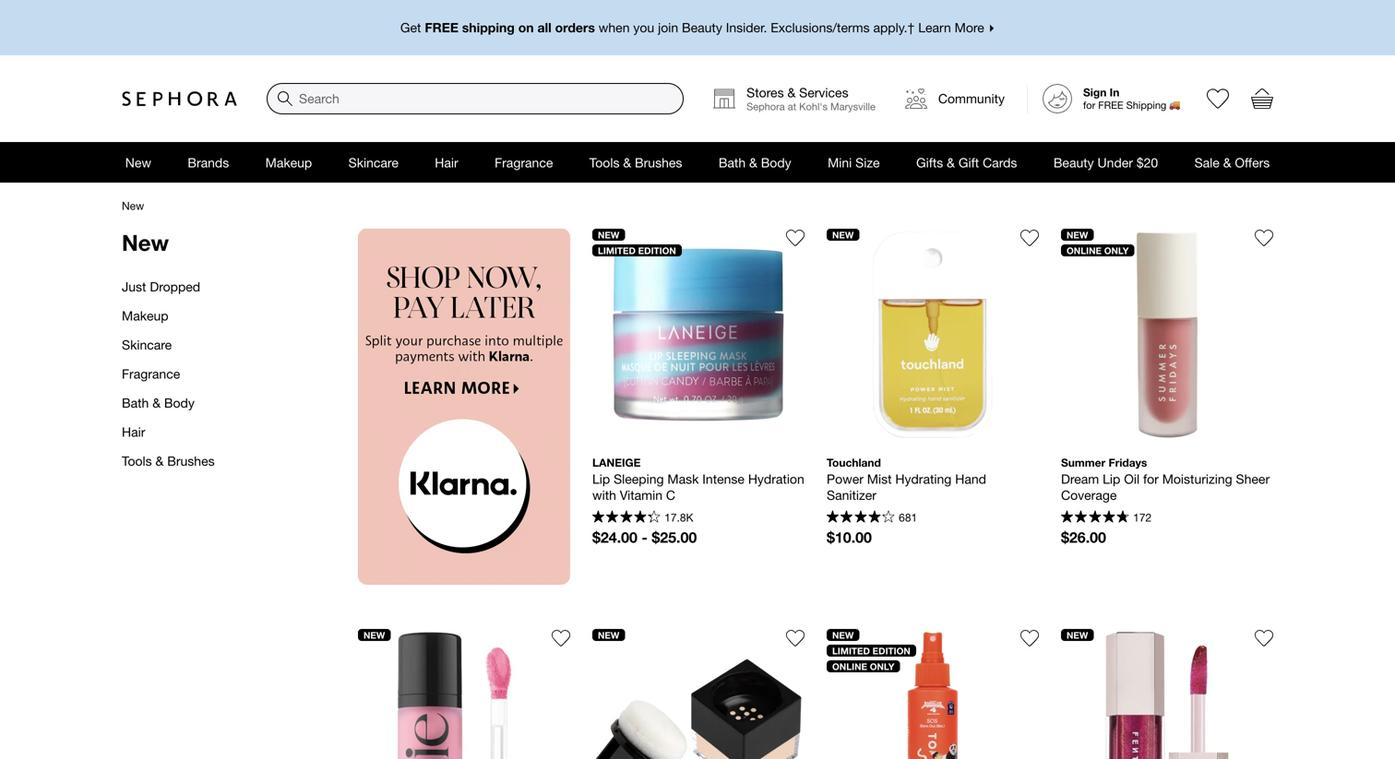Task type: describe. For each thing, give the bounding box(es) containing it.
go to basket image
[[1252, 88, 1274, 110]]

stores & services sephora at kohl's marysville
[[747, 85, 876, 113]]

17.8k reviews element
[[665, 511, 694, 524]]

limited for new limited edition online only
[[833, 646, 870, 657]]

hydration
[[748, 472, 805, 487]]

intense
[[703, 472, 745, 487]]

0 vertical spatial hair
[[435, 155, 458, 170]]

17.8k
[[665, 511, 694, 524]]

& for bath & body link to the left
[[152, 396, 161, 411]]

undefined touchland - power mist hydrating hand sanitizer image
[[827, 229, 1039, 441]]

1 horizontal spatial makeup
[[266, 155, 312, 170]]

c
[[666, 488, 676, 503]]

new inside new limited edition online only
[[833, 630, 854, 641]]

mask
[[668, 472, 699, 487]]

lip inside laneige lip sleeping mask intense hydration with vitamin c
[[593, 472, 610, 487]]

undefined summer fridays - dream lip oil for moisturizing sheer coverage image
[[1062, 229, 1274, 441]]

new online only
[[1067, 229, 1129, 256]]

only inside new online only
[[1105, 245, 1129, 256]]

online inside new limited edition online only
[[833, 661, 868, 672]]

undefined saie - dew blush blendable liquid blush image
[[358, 630, 570, 760]]

community link
[[891, 70, 1020, 127]]

brushes for fragrance
[[635, 155, 683, 170]]

vitamin
[[620, 488, 663, 503]]

sale & offers button
[[1177, 142, 1289, 183]]

& for tools & brushes link for hair
[[156, 454, 164, 469]]

edition for new limited edition online only
[[873, 646, 911, 657]]

undefined laneige - lip sleeping mask intense hydration with vitamin c image
[[593, 229, 805, 441]]

dream
[[1062, 472, 1100, 487]]

touchland power mist hydrating hand sanitizer
[[827, 456, 990, 503]]

shipping
[[462, 20, 515, 35]]

172 reviews element
[[1134, 511, 1152, 524]]

services
[[800, 85, 849, 100]]

sale
[[1195, 155, 1220, 170]]

sign in to love saie dew blush blendable liquid blush image
[[552, 630, 570, 648]]

beauty
[[1054, 155, 1094, 170]]

tools for hair
[[122, 454, 152, 469]]

fragrance for fragrance link to the right
[[495, 155, 553, 170]]

sign in to love summer fridays dream lip oil for moisturizing sheer coverage image
[[1255, 229, 1274, 247]]

under
[[1098, 155, 1133, 170]]

free shipping on all orders button
[[122, 0, 1274, 55]]

$10.00
[[827, 529, 872, 546]]

0 horizontal spatial bath & body link
[[122, 389, 314, 418]]

-
[[642, 529, 648, 546]]

free inside free shipping on all orders button
[[425, 20, 459, 35]]

1 vertical spatial makeup
[[122, 308, 169, 324]]

brushes for hair
[[167, 454, 215, 469]]

$24.00 - $25.00
[[593, 529, 697, 546]]

orders
[[555, 20, 595, 35]]

$20
[[1137, 155, 1159, 170]]

bath for bath & body link to the left
[[122, 396, 149, 411]]

1 vertical spatial skincare link
[[122, 330, 314, 360]]

mini
[[828, 155, 852, 170]]

summer
[[1062, 456, 1106, 469]]

sale & offers
[[1195, 155, 1270, 170]]

sign in for free shipping 🚚
[[1084, 86, 1180, 111]]

sign
[[1084, 86, 1107, 99]]

4.5 stars element for $24.00 - $25.00
[[593, 511, 661, 526]]

gifts
[[917, 155, 944, 170]]

Search search field
[[268, 84, 683, 114]]

oil
[[1125, 472, 1140, 487]]

new limited edition
[[598, 229, 676, 256]]

beauty under $20 button
[[1036, 142, 1177, 183]]

shop now pay later image
[[358, 229, 570, 585]]

hydrating
[[896, 472, 952, 487]]

new limited edition online only
[[833, 630, 911, 672]]

sign in to love huda beauty easy bake loose baking & setting powder image
[[786, 630, 805, 648]]

in
[[1110, 86, 1120, 99]]

$26.00
[[1062, 529, 1107, 546]]

new inside new limited edition
[[598, 229, 620, 240]]

4.5 stars element for $10.00
[[827, 511, 895, 526]]

1 vertical spatial makeup link
[[122, 301, 314, 330]]

$25.00
[[652, 529, 697, 546]]

on
[[518, 20, 534, 35]]

just dropped link
[[122, 272, 314, 301]]

fridays
[[1109, 456, 1148, 469]]

laneige
[[593, 456, 641, 469]]

free shipping on all orders
[[425, 20, 595, 35]]

& for tools & brushes link for fragrance
[[623, 155, 632, 170]]

beauty under $20
[[1054, 155, 1159, 170]]

sign in to love tower 28 beauty sos daily rescue facial spray image
[[1021, 630, 1039, 648]]

at
[[788, 101, 797, 113]]

🚚
[[1170, 99, 1180, 111]]

skincare for right 'skincare' 'link'
[[349, 155, 399, 170]]

body for bath & body link to the left
[[164, 396, 195, 411]]

edition for new limited edition
[[638, 245, 676, 256]]

new inside new online only
[[1067, 229, 1089, 240]]

just
[[122, 279, 146, 294]]

body for the top bath & body link
[[761, 155, 792, 170]]

size
[[856, 155, 880, 170]]

tools for fragrance
[[590, 155, 620, 170]]

undefined tower 28 beauty - tower 28 x kung fu panda 4 sos daily rescue facial spray image
[[827, 630, 1039, 760]]

offers
[[1235, 155, 1270, 170]]



Task type: locate. For each thing, give the bounding box(es) containing it.
1 horizontal spatial online
[[1067, 245, 1102, 256]]

1 horizontal spatial body
[[761, 155, 792, 170]]

1 horizontal spatial bath
[[719, 155, 746, 170]]

hand
[[956, 472, 987, 487]]

edition
[[638, 245, 676, 256], [873, 646, 911, 657]]

fragrance link down just dropped link
[[122, 360, 314, 389]]

2 4.5 stars element from the left
[[827, 511, 895, 526]]

0 vertical spatial fragrance link
[[477, 142, 571, 183]]

0 vertical spatial only
[[1105, 245, 1129, 256]]

sanitizer
[[827, 488, 877, 503]]

limited inside new limited edition online only
[[833, 646, 870, 657]]

0 horizontal spatial skincare link
[[122, 330, 314, 360]]

fragrance link down search search box
[[477, 142, 571, 183]]

1 horizontal spatial skincare
[[349, 155, 399, 170]]

tools & brushes link
[[571, 142, 701, 183], [122, 447, 314, 476]]

for inside sign in for free shipping 🚚
[[1084, 99, 1096, 111]]

2 lip from the left
[[1103, 472, 1121, 487]]

tools & brushes link for hair
[[122, 447, 314, 476]]

0 vertical spatial tools & brushes
[[590, 155, 683, 170]]

lip left oil
[[1103, 472, 1121, 487]]

makeup link down dropped
[[122, 301, 314, 330]]

0 horizontal spatial body
[[164, 396, 195, 411]]

0 horizontal spatial hair link
[[122, 418, 314, 447]]

0 vertical spatial brushes
[[635, 155, 683, 170]]

bath & body for the top bath & body link
[[719, 155, 792, 170]]

0 horizontal spatial bath
[[122, 396, 149, 411]]

bath for the top bath & body link
[[719, 155, 746, 170]]

0 vertical spatial bath
[[719, 155, 746, 170]]

0 vertical spatial hair link
[[417, 142, 477, 183]]

online
[[1067, 245, 1102, 256], [833, 661, 868, 672]]

tools
[[590, 155, 620, 170], [122, 454, 152, 469]]

0 vertical spatial online
[[1067, 245, 1102, 256]]

cards
[[983, 155, 1018, 170]]

0 horizontal spatial makeup
[[122, 308, 169, 324]]

makeup link right brands
[[247, 142, 330, 183]]

1 horizontal spatial lip
[[1103, 472, 1121, 487]]

1 horizontal spatial hair
[[435, 155, 458, 170]]

edition inside new limited edition online only
[[873, 646, 911, 657]]

1 horizontal spatial bath & body link
[[701, 142, 810, 183]]

sephora homepage image
[[122, 91, 237, 107]]

681 reviews element
[[899, 511, 918, 524]]

0 horizontal spatial fragrance
[[122, 366, 180, 382]]

0 horizontal spatial online
[[833, 661, 868, 672]]

online inside new online only
[[1067, 245, 1102, 256]]

gifts & gift cards link
[[898, 142, 1036, 183]]

tools & brushes link for fragrance
[[571, 142, 701, 183]]

skincare for the bottom 'skincare' 'link'
[[122, 337, 172, 353]]

1 vertical spatial edition
[[873, 646, 911, 657]]

1 horizontal spatial limited
[[833, 646, 870, 657]]

undefined fenty beauty by rihanna - gloss bomb universal lip luminizer image
[[1062, 630, 1274, 760]]

0 horizontal spatial bath & body
[[122, 396, 195, 411]]

1 lip from the left
[[593, 472, 610, 487]]

makeup down just
[[122, 308, 169, 324]]

& inside the stores & services sephora at kohl's marysville
[[788, 85, 796, 100]]

fragrance down search search box
[[495, 155, 553, 170]]

1 vertical spatial body
[[164, 396, 195, 411]]

sheer
[[1237, 472, 1270, 487]]

0 vertical spatial free
[[425, 20, 459, 35]]

only inside new limited edition online only
[[870, 661, 895, 672]]

kohl's
[[800, 101, 828, 113]]

0 horizontal spatial brushes
[[167, 454, 215, 469]]

1 vertical spatial skincare
[[122, 337, 172, 353]]

0 vertical spatial bath & body
[[719, 155, 792, 170]]

0 vertical spatial limited
[[598, 245, 636, 256]]

& for sale & offers popup button
[[1224, 155, 1232, 170]]

0 vertical spatial makeup link
[[247, 142, 330, 183]]

hair link
[[417, 142, 477, 183], [122, 418, 314, 447]]

0 vertical spatial body
[[761, 155, 792, 170]]

body
[[761, 155, 792, 170], [164, 396, 195, 411]]

only
[[1105, 245, 1129, 256], [870, 661, 895, 672]]

0 horizontal spatial for
[[1084, 99, 1096, 111]]

free inside sign in for free shipping 🚚
[[1099, 99, 1124, 111]]

1 horizontal spatial brushes
[[635, 155, 683, 170]]

4.5 stars element
[[593, 511, 661, 526], [827, 511, 895, 526]]

stores
[[747, 85, 784, 100]]

tools & brushes for hair
[[122, 454, 215, 469]]

gifts & gift cards
[[917, 155, 1018, 170]]

1 horizontal spatial edition
[[873, 646, 911, 657]]

mini size
[[828, 155, 880, 170]]

681
[[899, 511, 918, 524]]

1 horizontal spatial skincare link
[[330, 142, 417, 183]]

community
[[939, 91, 1005, 106]]

sleeping
[[614, 472, 664, 487]]

& for the top bath & body link
[[750, 155, 758, 170]]

with
[[593, 488, 617, 503]]

bath & body link
[[701, 142, 810, 183], [122, 389, 314, 418]]

1 horizontal spatial free
[[1099, 99, 1124, 111]]

1 horizontal spatial tools & brushes
[[590, 155, 683, 170]]

mini size link
[[810, 142, 898, 183]]

makeup link
[[247, 142, 330, 183], [122, 301, 314, 330]]

0 horizontal spatial tools
[[122, 454, 152, 469]]

0 vertical spatial skincare
[[349, 155, 399, 170]]

5 stars element
[[1062, 511, 1130, 526]]

1 vertical spatial online
[[833, 661, 868, 672]]

1 vertical spatial for
[[1144, 472, 1159, 487]]

free
[[425, 20, 459, 35], [1099, 99, 1124, 111]]

1 vertical spatial bath
[[122, 396, 149, 411]]

brands link
[[170, 142, 247, 183]]

new link
[[107, 142, 170, 183], [114, 192, 152, 220], [358, 622, 578, 760], [593, 622, 812, 760], [1062, 622, 1281, 760]]

0 vertical spatial tools & brushes link
[[571, 142, 701, 183]]

all
[[538, 20, 552, 35]]

4.5 stars element up '$10.00'
[[827, 511, 895, 526]]

lip
[[593, 472, 610, 487], [1103, 472, 1121, 487]]

0 vertical spatial skincare link
[[330, 142, 417, 183]]

1 vertical spatial hair
[[122, 425, 145, 440]]

coverage
[[1062, 488, 1117, 503]]

sign in to love fenty beauty by rihanna gloss bomb universal lip luminizer image
[[1255, 630, 1274, 648]]

0 vertical spatial edition
[[638, 245, 676, 256]]

0 vertical spatial fragrance
[[495, 155, 553, 170]]

1 vertical spatial tools
[[122, 454, 152, 469]]

free left shipping
[[425, 20, 459, 35]]

moisturizing
[[1163, 472, 1233, 487]]

0 horizontal spatial tools & brushes
[[122, 454, 215, 469]]

brands
[[188, 155, 229, 170]]

1 vertical spatial tools & brushes
[[122, 454, 215, 469]]

1 horizontal spatial for
[[1144, 472, 1159, 487]]

0 vertical spatial for
[[1084, 99, 1096, 111]]

limited for new limited edition
[[598, 245, 636, 256]]

1 horizontal spatial tools
[[590, 155, 620, 170]]

limited inside new limited edition
[[598, 245, 636, 256]]

4.5 stars element up $24.00
[[593, 511, 661, 526]]

lip inside summer fridays dream lip oil for moisturizing sheer coverage
[[1103, 472, 1121, 487]]

0 horizontal spatial skincare
[[122, 337, 172, 353]]

None search field
[[267, 83, 684, 114]]

lip up with at left bottom
[[593, 472, 610, 487]]

tools & brushes
[[590, 155, 683, 170], [122, 454, 215, 469]]

shipping
[[1127, 99, 1167, 111]]

summer fridays dream lip oil for moisturizing sheer coverage
[[1062, 456, 1274, 503]]

for
[[1084, 99, 1096, 111], [1144, 472, 1159, 487]]

skincare link
[[330, 142, 417, 183], [122, 330, 314, 360]]

1 horizontal spatial tools & brushes link
[[571, 142, 701, 183]]

skincare
[[349, 155, 399, 170], [122, 337, 172, 353]]

makeup right brands
[[266, 155, 312, 170]]

0 horizontal spatial edition
[[638, 245, 676, 256]]

& for gifts & gift cards link
[[947, 155, 955, 170]]

172
[[1134, 511, 1152, 524]]

sign in to love touchland power mist hydrating hand sanitizer image
[[1021, 229, 1039, 247]]

1 vertical spatial bath & body link
[[122, 389, 314, 418]]

1 horizontal spatial 4.5 stars element
[[827, 511, 895, 526]]

edition inside new limited edition
[[638, 245, 676, 256]]

0 horizontal spatial lip
[[593, 472, 610, 487]]

limited
[[598, 245, 636, 256], [833, 646, 870, 657]]

1 vertical spatial hair link
[[122, 418, 314, 447]]

1 horizontal spatial fragrance link
[[477, 142, 571, 183]]

1 vertical spatial fragrance link
[[122, 360, 314, 389]]

1 vertical spatial free
[[1099, 99, 1124, 111]]

gift
[[959, 155, 980, 170]]

1 horizontal spatial hair link
[[417, 142, 477, 183]]

tools & brushes for fragrance
[[590, 155, 683, 170]]

1 4.5 stars element from the left
[[593, 511, 661, 526]]

brushes
[[635, 155, 683, 170], [167, 454, 215, 469]]

0 horizontal spatial free
[[425, 20, 459, 35]]

bath & body for bath & body link to the left
[[122, 396, 195, 411]]

for right oil
[[1144, 472, 1159, 487]]

1 vertical spatial only
[[870, 661, 895, 672]]

1 vertical spatial tools & brushes link
[[122, 447, 314, 476]]

fragrance
[[495, 155, 553, 170], [122, 366, 180, 382]]

1 vertical spatial bath & body
[[122, 396, 195, 411]]

free down the 'in'
[[1099, 99, 1124, 111]]

& inside popup button
[[1224, 155, 1232, 170]]

touchland
[[827, 456, 881, 469]]

1 horizontal spatial bath & body
[[719, 155, 792, 170]]

0 horizontal spatial only
[[870, 661, 895, 672]]

1 horizontal spatial fragrance
[[495, 155, 553, 170]]

1 vertical spatial limited
[[833, 646, 870, 657]]

sign in to love laneige lip sleeping mask intense hydration with vitamin c image
[[786, 229, 805, 247]]

0 horizontal spatial tools & brushes link
[[122, 447, 314, 476]]

1 horizontal spatial only
[[1105, 245, 1129, 256]]

0 horizontal spatial fragrance link
[[122, 360, 314, 389]]

marysville
[[831, 101, 876, 113]]

dropped
[[150, 279, 200, 294]]

&
[[788, 85, 796, 100], [623, 155, 632, 170], [750, 155, 758, 170], [947, 155, 955, 170], [1224, 155, 1232, 170], [152, 396, 161, 411], [156, 454, 164, 469]]

fragrance for the leftmost fragrance link
[[122, 366, 180, 382]]

bath
[[719, 155, 746, 170], [122, 396, 149, 411]]

1 vertical spatial brushes
[[167, 454, 215, 469]]

hair
[[435, 155, 458, 170], [122, 425, 145, 440]]

0 vertical spatial bath & body link
[[701, 142, 810, 183]]

0 vertical spatial makeup
[[266, 155, 312, 170]]

laneige lip sleeping mask intense hydration with vitamin c
[[593, 456, 808, 503]]

0 vertical spatial tools
[[590, 155, 620, 170]]

0 horizontal spatial 4.5 stars element
[[593, 511, 661, 526]]

fragrance down just dropped
[[122, 366, 180, 382]]

power
[[827, 472, 864, 487]]

$24.00
[[593, 529, 638, 546]]

for inside summer fridays dream lip oil for moisturizing sheer coverage
[[1144, 472, 1159, 487]]

for down sign
[[1084, 99, 1096, 111]]

just dropped
[[122, 279, 200, 294]]

1 vertical spatial fragrance
[[122, 366, 180, 382]]

bath & body
[[719, 155, 792, 170], [122, 396, 195, 411]]

None field
[[267, 83, 684, 114]]

0 horizontal spatial limited
[[598, 245, 636, 256]]

mist
[[868, 472, 892, 487]]

undefined huda beauty - mini easy bake loose baking & setting powder image
[[593, 630, 805, 760]]

fragrance link
[[477, 142, 571, 183], [122, 360, 314, 389]]

sephora
[[747, 101, 785, 113]]

0 horizontal spatial hair
[[122, 425, 145, 440]]



Task type: vqa. For each thing, say whether or not it's contained in the screenshot.
250 light medium with warm peach undertones icon
no



